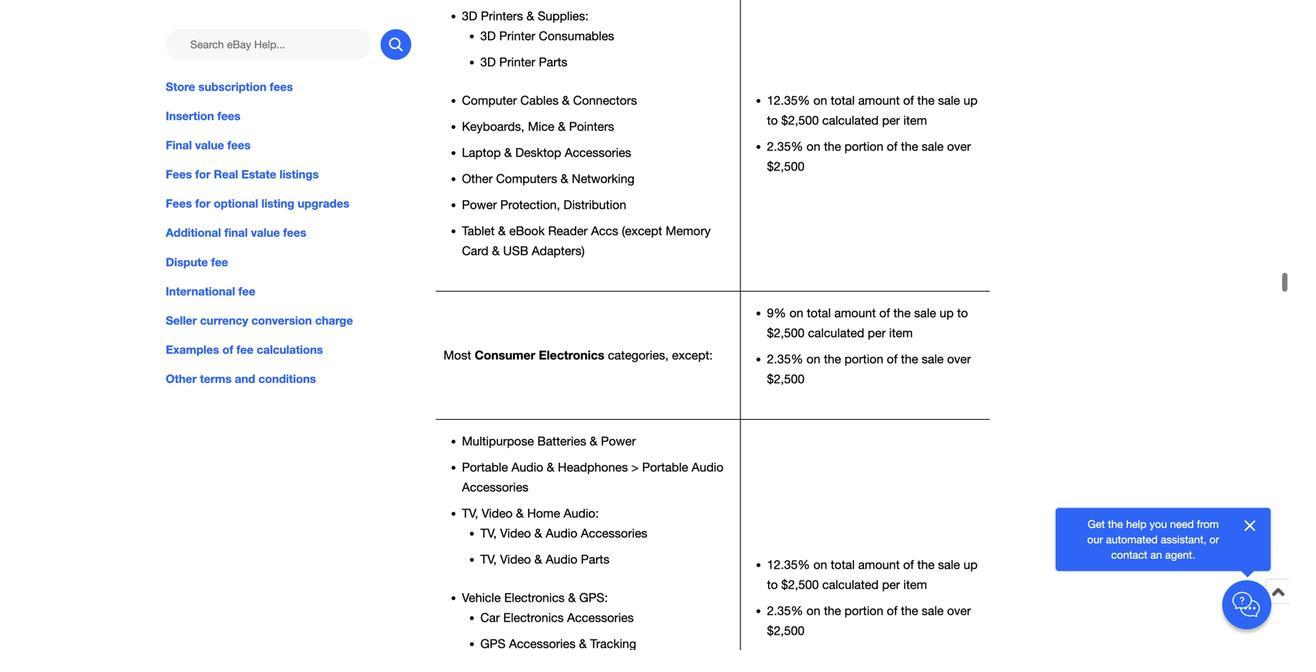 Task type: describe. For each thing, give the bounding box(es) containing it.
for for real
[[195, 167, 211, 181]]

get the help you need from our automated assistant, or contact an agent.
[[1088, 518, 1220, 561]]

calculated for portable audio & headphones > portable audio accessories
[[823, 578, 879, 592]]

most consumer electronics categories, except:
[[444, 348, 713, 363]]

an
[[1151, 549, 1163, 561]]

0 vertical spatial electronics
[[539, 348, 605, 363]]

subscription
[[198, 80, 267, 94]]

3d for 3d printers & supplies:
[[462, 9, 478, 23]]

Search eBay Help... text field
[[166, 29, 372, 60]]

9%
[[767, 306, 787, 320]]

additional final value fees
[[166, 226, 307, 240]]

insertion
[[166, 109, 214, 123]]

laptop & desktop accessories
[[462, 145, 632, 160]]

amount for portable audio & headphones > portable audio accessories
[[859, 558, 900, 572]]

audio down tv, video & audio accessories at bottom
[[546, 552, 578, 567]]

3d printer consumables
[[481, 29, 615, 43]]

& right laptop
[[505, 145, 512, 160]]

car
[[481, 611, 500, 625]]

calculated for computer cables & connectors
[[823, 113, 879, 127]]

item for consumer electronics
[[890, 326, 913, 340]]

keyboards,
[[462, 119, 525, 134]]

get
[[1088, 518, 1106, 531]]

calculated for consumer electronics
[[808, 326, 865, 340]]

mice
[[528, 119, 555, 134]]

conversion
[[252, 314, 312, 327]]

listing
[[262, 197, 295, 211]]

2 vertical spatial fee
[[237, 343, 254, 357]]

& for other computers & networking
[[561, 172, 569, 186]]

portable audio & headphones > portable audio accessories
[[462, 460, 724, 494]]

& for tv, video & audio parts
[[535, 552, 543, 567]]

2.35% for consumer electronics
[[767, 352, 804, 366]]

need
[[1171, 518, 1195, 531]]

computer
[[462, 93, 517, 107]]

optional
[[214, 197, 258, 211]]

fees down store subscription fees
[[217, 109, 241, 123]]

2.35% on the portion of the sale over $2,500 for portable audio & headphones > portable audio accessories
[[767, 604, 972, 638]]

& for multipurpose batteries & power
[[590, 434, 598, 448]]

12.35% on total amount of the sale up to $2,500 calculated per item for portable audio & headphones > portable audio accessories
[[767, 558, 978, 592]]

examples of fee calculations
[[166, 343, 323, 357]]

seller currency conversion charge link
[[166, 312, 412, 329]]

insertion fees
[[166, 109, 241, 123]]

fees for real estate listings
[[166, 167, 319, 181]]

3d for 3d printer consumables
[[481, 29, 496, 43]]

2.35% on the portion of the sale over $2,500 for computer cables & connectors
[[767, 139, 972, 173]]

electronics for &
[[505, 591, 565, 605]]

examples of fee calculations link
[[166, 341, 412, 358]]

tv, video & audio parts
[[481, 552, 610, 567]]

upgrades
[[298, 197, 350, 211]]

international fee
[[166, 284, 256, 298]]

terms
[[200, 372, 232, 386]]

0 vertical spatial parts
[[539, 55, 568, 69]]

consumables
[[539, 29, 615, 43]]

electronics for accessories
[[504, 611, 564, 625]]

tablet & ebook reader accs (except memory card & usb adapters)
[[462, 224, 711, 258]]

fees for optional listing upgrades link
[[166, 195, 412, 212]]

multipurpose batteries & power
[[462, 434, 636, 448]]

conditions
[[259, 372, 316, 386]]

from
[[1198, 518, 1220, 531]]

get the help you need from our automated assistant, or contact an agent. tooltip
[[1081, 517, 1227, 563]]

automated
[[1107, 533, 1158, 546]]

vehicle
[[462, 591, 501, 605]]

portion for portable audio & headphones > portable audio accessories
[[845, 604, 884, 618]]

additional final value fees link
[[166, 224, 412, 241]]

and
[[235, 372, 255, 386]]

audio:
[[564, 506, 599, 521]]

fees for real estate listings link
[[166, 166, 412, 183]]

international
[[166, 284, 235, 298]]

fees for optional listing upgrades
[[166, 197, 350, 211]]

& for vehicle electronics & gps:
[[568, 591, 576, 605]]

other terms and conditions
[[166, 372, 316, 386]]

contact
[[1112, 549, 1148, 561]]

power protection, distribution
[[462, 198, 627, 212]]

accs
[[591, 224, 619, 238]]

accessories down 'gps:'
[[568, 611, 634, 625]]

$2,500 inside '9% on total amount of the sale up to $2,500 calculated per item'
[[767, 326, 805, 340]]

consumer
[[475, 348, 536, 363]]

to for computer cables & connectors
[[767, 113, 778, 127]]

ebook
[[510, 224, 545, 238]]

accessories inside portable audio & headphones > portable audio accessories
[[462, 480, 529, 494]]

other for other computers & networking
[[462, 172, 493, 186]]

& right tablet
[[498, 224, 506, 238]]

usb
[[503, 244, 529, 258]]

the inside '9% on total amount of the sale up to $2,500 calculated per item'
[[894, 306, 911, 320]]

currency
[[200, 314, 248, 327]]

agent.
[[1166, 549, 1196, 561]]

seller
[[166, 314, 197, 327]]

laptop
[[462, 145, 501, 160]]

tv, for tv, video & audio parts
[[481, 552, 497, 567]]

12.35% on total amount of the sale up to $2,500 calculated per item for computer cables & connectors
[[767, 93, 978, 127]]

accessories down audio:
[[581, 526, 648, 540]]

car electronics accessories
[[481, 611, 634, 625]]

& for portable audio & headphones > portable audio accessories
[[547, 460, 555, 474]]

amount for computer cables & connectors
[[859, 93, 900, 107]]

tv, for tv, video & home audio:
[[462, 506, 479, 521]]

over for consumer electronics
[[948, 352, 972, 366]]

computer cables & connectors
[[462, 93, 637, 107]]

listings
[[280, 167, 319, 181]]

per for portable audio & headphones > portable audio accessories
[[883, 578, 901, 592]]

1 vertical spatial power
[[601, 434, 636, 448]]

for for optional
[[195, 197, 211, 211]]

dispute fee link
[[166, 254, 412, 271]]

other terms and conditions link
[[166, 370, 412, 387]]



Task type: vqa. For each thing, say whether or not it's contained in the screenshot.
listing on the left top of page
yes



Task type: locate. For each thing, give the bounding box(es) containing it.
the
[[918, 93, 935, 107], [824, 139, 842, 154], [902, 139, 919, 154], [894, 306, 911, 320], [824, 352, 842, 366], [902, 352, 919, 366], [1109, 518, 1124, 531], [918, 558, 935, 572], [824, 604, 842, 618], [902, 604, 919, 618]]

1 vertical spatial 2.35%
[[767, 352, 804, 366]]

1 horizontal spatial other
[[462, 172, 493, 186]]

for left real
[[195, 167, 211, 181]]

printer down 3d printer consumables
[[500, 55, 536, 69]]

up for consumer electronics
[[940, 306, 954, 320]]

& left usb
[[492, 244, 500, 258]]

1 vertical spatial amount
[[835, 306, 876, 320]]

total for computer cables & connectors
[[831, 93, 855, 107]]

2 printer from the top
[[500, 55, 536, 69]]

additional
[[166, 226, 221, 240]]

0 vertical spatial amount
[[859, 93, 900, 107]]

0 vertical spatial up
[[964, 93, 978, 107]]

0 vertical spatial power
[[462, 198, 497, 212]]

&
[[527, 9, 535, 23], [562, 93, 570, 107], [558, 119, 566, 134], [505, 145, 512, 160], [561, 172, 569, 186], [498, 224, 506, 238], [492, 244, 500, 258], [590, 434, 598, 448], [547, 460, 555, 474], [516, 506, 524, 521], [535, 526, 543, 540], [535, 552, 543, 567], [568, 591, 576, 605]]

printer for consumables
[[500, 29, 536, 43]]

accessories
[[565, 145, 632, 160], [462, 480, 529, 494], [581, 526, 648, 540], [568, 611, 634, 625]]

amount
[[859, 93, 900, 107], [835, 306, 876, 320], [859, 558, 900, 572]]

& left 'gps:'
[[568, 591, 576, 605]]

amount for consumer electronics
[[835, 306, 876, 320]]

$2,500
[[782, 113, 819, 127], [767, 159, 805, 173], [767, 326, 805, 340], [767, 372, 805, 386], [782, 578, 819, 592], [767, 624, 805, 638]]

insertion fees link
[[166, 108, 412, 124]]

1 vertical spatial over
[[948, 352, 972, 366]]

sale
[[939, 93, 961, 107], [922, 139, 944, 154], [915, 306, 937, 320], [922, 352, 944, 366], [939, 558, 961, 572], [922, 604, 944, 618]]

total inside '9% on total amount of the sale up to $2,500 calculated per item'
[[807, 306, 831, 320]]

1 horizontal spatial portable
[[643, 460, 689, 474]]

0 vertical spatial total
[[831, 93, 855, 107]]

final value fees link
[[166, 137, 412, 154]]

3 2.35% on the portion of the sale over $2,500 from the top
[[767, 604, 972, 638]]

fees for fees for optional listing upgrades
[[166, 197, 192, 211]]

& for tv, video & home audio:
[[516, 506, 524, 521]]

& down tv, video & audio accessories at bottom
[[535, 552, 543, 567]]

up for computer cables & connectors
[[964, 93, 978, 107]]

parts down 3d printer consumables
[[539, 55, 568, 69]]

portion for consumer electronics
[[845, 352, 884, 366]]

2 vertical spatial tv,
[[481, 552, 497, 567]]

0 horizontal spatial power
[[462, 198, 497, 212]]

real
[[214, 167, 238, 181]]

portable down multipurpose on the left bottom of the page
[[462, 460, 508, 474]]

& down the "home"
[[535, 526, 543, 540]]

printers
[[481, 9, 523, 23]]

1 vertical spatial calculated
[[808, 326, 865, 340]]

cables
[[521, 93, 559, 107]]

0 vertical spatial to
[[767, 113, 778, 127]]

per for consumer electronics
[[868, 326, 886, 340]]

1 12.35% on total amount of the sale up to $2,500 calculated per item from the top
[[767, 93, 978, 127]]

1 vertical spatial parts
[[581, 552, 610, 567]]

1 vertical spatial fee
[[239, 284, 256, 298]]

audio down the multipurpose batteries & power
[[512, 460, 544, 474]]

1 vertical spatial 3d
[[481, 29, 496, 43]]

0 horizontal spatial parts
[[539, 55, 568, 69]]

assistant,
[[1161, 533, 1207, 546]]

video left the "home"
[[482, 506, 513, 521]]

amount inside '9% on total amount of the sale up to $2,500 calculated per item'
[[835, 306, 876, 320]]

final
[[224, 226, 248, 240]]

dispute
[[166, 255, 208, 269]]

for inside 'link'
[[195, 197, 211, 211]]

computers
[[496, 172, 558, 186]]

0 vertical spatial fees
[[166, 167, 192, 181]]

electronics up car electronics accessories
[[505, 591, 565, 605]]

calculated inside '9% on total amount of the sale up to $2,500 calculated per item'
[[808, 326, 865, 340]]

video up vehicle electronics & gps:
[[500, 552, 531, 567]]

1 vertical spatial printer
[[500, 55, 536, 69]]

video
[[482, 506, 513, 521], [500, 526, 531, 540], [500, 552, 531, 567]]

tv, left the "home"
[[462, 506, 479, 521]]

& inside portable audio & headphones > portable audio accessories
[[547, 460, 555, 474]]

batteries
[[538, 434, 587, 448]]

2 portion from the top
[[845, 352, 884, 366]]

(except
[[622, 224, 663, 238]]

1 2.35% on the portion of the sale over $2,500 from the top
[[767, 139, 972, 173]]

fees inside 'link'
[[166, 197, 192, 211]]

item for portable audio & headphones > portable audio accessories
[[904, 578, 928, 592]]

or
[[1210, 533, 1220, 546]]

12.35% for portable audio & headphones > portable audio accessories
[[767, 558, 811, 572]]

1 vertical spatial 2.35% on the portion of the sale over $2,500
[[767, 352, 972, 386]]

up inside '9% on total amount of the sale up to $2,500 calculated per item'
[[940, 306, 954, 320]]

& for 3d printers & supplies:
[[527, 9, 535, 23]]

calculations
[[257, 343, 323, 357]]

& left the "home"
[[516, 506, 524, 521]]

most
[[444, 348, 472, 363]]

2.35% for portable audio & headphones > portable audio accessories
[[767, 604, 804, 618]]

value right final
[[251, 226, 280, 240]]

electronics
[[539, 348, 605, 363], [505, 591, 565, 605], [504, 611, 564, 625]]

accessories up tv, video & home audio:
[[462, 480, 529, 494]]

parts up 'gps:'
[[581, 552, 610, 567]]

12.35% on total amount of the sale up to $2,500 calculated per item
[[767, 93, 978, 127], [767, 558, 978, 592]]

headphones
[[558, 460, 628, 474]]

value down insertion fees
[[195, 138, 224, 152]]

printer down 3d printers & supplies:
[[500, 29, 536, 43]]

tv, video & home audio:
[[462, 506, 599, 521]]

audio right >
[[692, 460, 724, 474]]

2 vertical spatial to
[[767, 578, 778, 592]]

fees up additional
[[166, 197, 192, 211]]

other for other terms and conditions
[[166, 372, 197, 386]]

2.35% on the portion of the sale over $2,500
[[767, 139, 972, 173], [767, 352, 972, 386], [767, 604, 972, 638]]

0 vertical spatial for
[[195, 167, 211, 181]]

1 vertical spatial other
[[166, 372, 197, 386]]

2 vertical spatial item
[[904, 578, 928, 592]]

0 vertical spatial 12.35%
[[767, 93, 811, 107]]

tablet
[[462, 224, 495, 238]]

audio
[[512, 460, 544, 474], [692, 460, 724, 474], [546, 526, 578, 540], [546, 552, 578, 567]]

12.35% for computer cables & connectors
[[767, 93, 811, 107]]

1 vertical spatial up
[[940, 306, 954, 320]]

>
[[632, 460, 639, 474]]

other inside 'link'
[[166, 372, 197, 386]]

1 portion from the top
[[845, 139, 884, 154]]

2 vertical spatial 2.35% on the portion of the sale over $2,500
[[767, 604, 972, 638]]

1 horizontal spatial power
[[601, 434, 636, 448]]

item
[[904, 113, 928, 127], [890, 326, 913, 340], [904, 578, 928, 592]]

0 vertical spatial calculated
[[823, 113, 879, 127]]

per inside '9% on total amount of the sale up to $2,500 calculated per item'
[[868, 326, 886, 340]]

3d down printers
[[481, 29, 496, 43]]

3d left printers
[[462, 9, 478, 23]]

store
[[166, 80, 195, 94]]

power up tablet
[[462, 198, 497, 212]]

fee up and
[[237, 343, 254, 357]]

fee for international fee
[[239, 284, 256, 298]]

2 2.35% from the top
[[767, 352, 804, 366]]

1 vertical spatial to
[[958, 306, 969, 320]]

gps:
[[580, 591, 608, 605]]

3d for 3d printer parts
[[481, 55, 496, 69]]

1 for from the top
[[195, 167, 211, 181]]

2 vertical spatial up
[[964, 558, 978, 572]]

up
[[964, 93, 978, 107], [940, 306, 954, 320], [964, 558, 978, 572]]

2 12.35% on total amount of the sale up to $2,500 calculated per item from the top
[[767, 558, 978, 592]]

1 printer from the top
[[500, 29, 536, 43]]

estate
[[242, 167, 277, 181]]

0 vertical spatial per
[[883, 113, 901, 127]]

to for portable audio & headphones > portable audio accessories
[[767, 578, 778, 592]]

home
[[528, 506, 561, 521]]

0 vertical spatial tv,
[[462, 506, 479, 521]]

charge
[[315, 314, 353, 327]]

total for portable audio & headphones > portable audio accessories
[[831, 558, 855, 572]]

1 vertical spatial for
[[195, 197, 211, 211]]

distribution
[[564, 198, 627, 212]]

final value fees
[[166, 138, 251, 152]]

2 vertical spatial portion
[[845, 604, 884, 618]]

our
[[1088, 533, 1104, 546]]

12.35%
[[767, 93, 811, 107], [767, 558, 811, 572]]

& for computer cables & connectors
[[562, 93, 570, 107]]

fees for fees for real estate listings
[[166, 167, 192, 181]]

over for portable audio & headphones > portable audio accessories
[[948, 604, 972, 618]]

audio down the "home"
[[546, 526, 578, 540]]

1 vertical spatial value
[[251, 226, 280, 240]]

1 vertical spatial tv,
[[481, 526, 497, 540]]

2 vertical spatial calculated
[[823, 578, 879, 592]]

categories,
[[608, 348, 669, 363]]

0 vertical spatial 2.35% on the portion of the sale over $2,500
[[767, 139, 972, 173]]

tv, down tv, video & home audio:
[[481, 526, 497, 540]]

0 horizontal spatial portable
[[462, 460, 508, 474]]

3d
[[462, 9, 478, 23], [481, 29, 496, 43], [481, 55, 496, 69]]

1 horizontal spatial value
[[251, 226, 280, 240]]

fee
[[211, 255, 228, 269], [239, 284, 256, 298], [237, 343, 254, 357]]

1 vertical spatial per
[[868, 326, 886, 340]]

portion
[[845, 139, 884, 154], [845, 352, 884, 366], [845, 604, 884, 618]]

keyboards, mice & pointers
[[462, 119, 615, 134]]

1 vertical spatial item
[[890, 326, 913, 340]]

& right mice at the top
[[558, 119, 566, 134]]

tv, up vehicle
[[481, 552, 497, 567]]

2 vertical spatial per
[[883, 578, 901, 592]]

0 vertical spatial other
[[462, 172, 493, 186]]

store subscription fees link
[[166, 78, 412, 95]]

fees up fees for real estate listings
[[227, 138, 251, 152]]

2 vertical spatial amount
[[859, 558, 900, 572]]

printer
[[500, 29, 536, 43], [500, 55, 536, 69]]

card
[[462, 244, 489, 258]]

0 vertical spatial over
[[948, 139, 972, 154]]

reader
[[548, 224, 588, 238]]

help
[[1127, 518, 1147, 531]]

2 vertical spatial 2.35%
[[767, 604, 804, 618]]

1 fees from the top
[[166, 167, 192, 181]]

& down the multipurpose batteries & power
[[547, 460, 555, 474]]

for up additional
[[195, 197, 211, 211]]

video for tv, video & audio parts
[[500, 552, 531, 567]]

1 vertical spatial fees
[[166, 197, 192, 211]]

2 12.35% from the top
[[767, 558, 811, 572]]

electronics right "consumer"
[[539, 348, 605, 363]]

electronics down vehicle electronics & gps:
[[504, 611, 564, 625]]

& up headphones
[[590, 434, 598, 448]]

final
[[166, 138, 192, 152]]

0 vertical spatial value
[[195, 138, 224, 152]]

dispute fee
[[166, 255, 228, 269]]

0 vertical spatial fee
[[211, 255, 228, 269]]

video for tv, video & home audio:
[[482, 506, 513, 521]]

& up 3d printer consumables
[[527, 9, 535, 23]]

0 vertical spatial portion
[[845, 139, 884, 154]]

supplies:
[[538, 9, 589, 23]]

0 horizontal spatial other
[[166, 372, 197, 386]]

total for consumer electronics
[[807, 306, 831, 320]]

fee up seller currency conversion charge
[[239, 284, 256, 298]]

1 portable from the left
[[462, 460, 508, 474]]

store subscription fees
[[166, 80, 293, 94]]

protection,
[[501, 198, 560, 212]]

2.35%
[[767, 139, 804, 154], [767, 352, 804, 366], [767, 604, 804, 618]]

3 over from the top
[[948, 604, 972, 618]]

tv, video & audio accessories
[[481, 526, 648, 540]]

portion for computer cables & connectors
[[845, 139, 884, 154]]

tv, for tv, video & audio accessories
[[481, 526, 497, 540]]

1 vertical spatial total
[[807, 306, 831, 320]]

1 vertical spatial 12.35% on total amount of the sale up to $2,500 calculated per item
[[767, 558, 978, 592]]

2 vertical spatial electronics
[[504, 611, 564, 625]]

3 portion from the top
[[845, 604, 884, 618]]

1 horizontal spatial parts
[[581, 552, 610, 567]]

adapters)
[[532, 244, 585, 258]]

2 portable from the left
[[643, 460, 689, 474]]

fee up international fee
[[211, 255, 228, 269]]

& right cables
[[562, 93, 570, 107]]

2 fees from the top
[[166, 197, 192, 211]]

of inside '9% on total amount of the sale up to $2,500 calculated per item'
[[880, 306, 891, 320]]

1 over from the top
[[948, 139, 972, 154]]

video for tv, video & audio accessories
[[500, 526, 531, 540]]

& down laptop & desktop accessories
[[561, 172, 569, 186]]

fees down fees for optional listing upgrades 'link'
[[283, 226, 307, 240]]

2 over from the top
[[948, 352, 972, 366]]

0 vertical spatial printer
[[500, 29, 536, 43]]

accessories up networking
[[565, 145, 632, 160]]

fees down final
[[166, 167, 192, 181]]

vehicle electronics & gps:
[[462, 591, 608, 605]]

3d printer parts
[[481, 55, 568, 69]]

item inside '9% on total amount of the sale up to $2,500 calculated per item'
[[890, 326, 913, 340]]

0 vertical spatial item
[[904, 113, 928, 127]]

multipurpose
[[462, 434, 534, 448]]

0 vertical spatial 3d
[[462, 9, 478, 23]]

3d printers & supplies:
[[462, 9, 589, 23]]

0 vertical spatial 12.35% on total amount of the sale up to $2,500 calculated per item
[[767, 93, 978, 127]]

video down tv, video & home audio:
[[500, 526, 531, 540]]

for
[[195, 167, 211, 181], [195, 197, 211, 211]]

3d up the computer
[[481, 55, 496, 69]]

over for computer cables & connectors
[[948, 139, 972, 154]]

1 2.35% from the top
[[767, 139, 804, 154]]

portable right >
[[643, 460, 689, 474]]

printer for parts
[[500, 55, 536, 69]]

examples
[[166, 343, 219, 357]]

1 vertical spatial portion
[[845, 352, 884, 366]]

tv,
[[462, 506, 479, 521], [481, 526, 497, 540], [481, 552, 497, 567]]

desktop
[[516, 145, 562, 160]]

0 vertical spatial video
[[482, 506, 513, 521]]

per
[[883, 113, 901, 127], [868, 326, 886, 340], [883, 578, 901, 592]]

2.35% on the portion of the sale over $2,500 for consumer electronics
[[767, 352, 972, 386]]

fees
[[166, 167, 192, 181], [166, 197, 192, 211]]

fees up insertion fees link
[[270, 80, 293, 94]]

networking
[[572, 172, 635, 186]]

3 2.35% from the top
[[767, 604, 804, 618]]

other down laptop
[[462, 172, 493, 186]]

2 vertical spatial over
[[948, 604, 972, 618]]

2 2.35% on the portion of the sale over $2,500 from the top
[[767, 352, 972, 386]]

other down 'examples'
[[166, 372, 197, 386]]

portable
[[462, 460, 508, 474], [643, 460, 689, 474]]

up for portable audio & headphones > portable audio accessories
[[964, 558, 978, 572]]

to inside '9% on total amount of the sale up to $2,500 calculated per item'
[[958, 306, 969, 320]]

9% on total amount of the sale up to $2,500 calculated per item
[[767, 306, 969, 340]]

2 vertical spatial video
[[500, 552, 531, 567]]

international fee link
[[166, 283, 412, 300]]

0 vertical spatial 2.35%
[[767, 139, 804, 154]]

fee for dispute fee
[[211, 255, 228, 269]]

per for computer cables & connectors
[[883, 113, 901, 127]]

1 vertical spatial video
[[500, 526, 531, 540]]

& for tv, video & audio accessories
[[535, 526, 543, 540]]

the inside get the help you need from our automated assistant, or contact an agent.
[[1109, 518, 1124, 531]]

item for computer cables & connectors
[[904, 113, 928, 127]]

to for consumer electronics
[[958, 306, 969, 320]]

& for keyboards, mice & pointers
[[558, 119, 566, 134]]

on inside '9% on total amount of the sale up to $2,500 calculated per item'
[[790, 306, 804, 320]]

2 vertical spatial total
[[831, 558, 855, 572]]

power up >
[[601, 434, 636, 448]]

pointers
[[569, 119, 615, 134]]

1 vertical spatial electronics
[[505, 591, 565, 605]]

2 for from the top
[[195, 197, 211, 211]]

sale inside '9% on total amount of the sale up to $2,500 calculated per item'
[[915, 306, 937, 320]]

1 12.35% from the top
[[767, 93, 811, 107]]

2 vertical spatial 3d
[[481, 55, 496, 69]]

2.35% for computer cables & connectors
[[767, 139, 804, 154]]

0 horizontal spatial value
[[195, 138, 224, 152]]

1 vertical spatial 12.35%
[[767, 558, 811, 572]]



